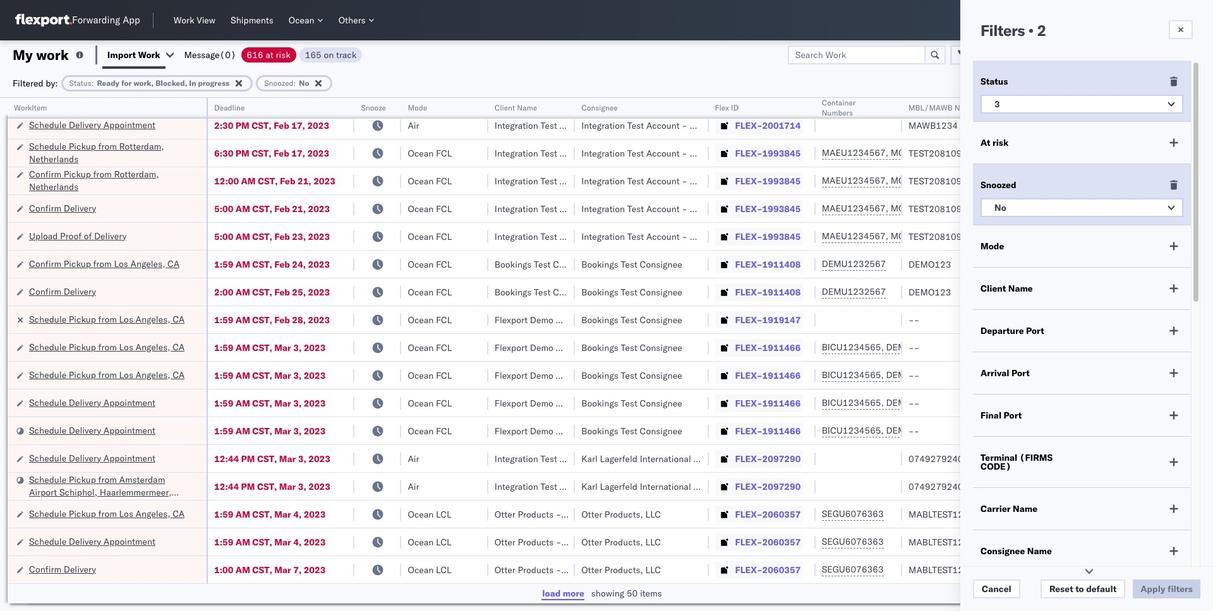 Task type: locate. For each thing, give the bounding box(es) containing it.
upload proof of delivery button
[[29, 230, 127, 244]]

bicu1234565, demu1232567
[[822, 342, 951, 353], [822, 370, 951, 381], [822, 397, 951, 409], [822, 425, 951, 437]]

flex-1993845 button
[[715, 144, 803, 162], [715, 144, 803, 162], [715, 172, 803, 190], [715, 172, 803, 190], [715, 200, 803, 218], [715, 200, 803, 218], [715, 228, 803, 245], [715, 228, 803, 245]]

0 vertical spatial flex-1911408
[[735, 259, 801, 270]]

0 vertical spatial confirm delivery
[[29, 203, 96, 214]]

client name inside 'client name' button
[[495, 103, 537, 112]]

1 flex-1911408 from the top
[[735, 259, 801, 270]]

feb down deadline button
[[274, 120, 289, 131]]

3 flex- from the top
[[735, 148, 762, 159]]

1 vertical spatial flex-2097290
[[735, 481, 801, 493]]

0 vertical spatial 4,
[[293, 509, 302, 520]]

4 maeu1234567, mofu0618318 from the top
[[822, 231, 955, 242]]

2 otter products, llc from the top
[[581, 537, 661, 548]]

c/o for schedule pickup from amsterdam airport schiphol, haarlemmermeer, netherlands
[[710, 481, 725, 493]]

c/o for schedule delivery appointment
[[710, 453, 725, 465]]

0 vertical spatial ocean lcl
[[408, 509, 452, 520]]

0 vertical spatial llc
[[646, 509, 661, 520]]

1 horizontal spatial no
[[995, 202, 1006, 214]]

2 bleckmann from the top
[[727, 481, 772, 493]]

3 1:59 from the top
[[214, 342, 233, 354]]

1 vertical spatial 12:44
[[214, 481, 239, 493]]

demo123 for 2:00 am cst, feb 25, 2023
[[909, 287, 951, 298]]

1 vertical spatial international
[[640, 453, 691, 465]]

international for schedule pickup from amsterdam airport schiphol, haarlemmermeer, netherlands
[[640, 481, 691, 493]]

0 vertical spatial mode
[[408, 103, 427, 112]]

1 horizontal spatial work
[[174, 15, 194, 26]]

1 horizontal spatial client
[[981, 283, 1006, 294]]

test
[[1076, 398, 1091, 409]]

karl for 6:30 pm cst, feb 17, 2023
[[690, 148, 706, 159]]

2 12:44 from the top
[[214, 481, 239, 493]]

21, up 5:00 am cst, feb 21, 2023
[[298, 175, 311, 187]]

4 flexport from the top
[[495, 398, 528, 409]]

4 flex- from the top
[[735, 175, 762, 187]]

western left id at right
[[690, 92, 723, 103]]

los for schedule pickup from los angeles, ca link for schedule pickup from los angeles, ca button corresponding to 1:59 am cst, mar 4, 2023
[[119, 508, 133, 520]]

pickup inside schedule pickup from amsterdam airport schiphol, haarlemmermeer, netherlands
[[69, 474, 96, 486]]

snoozed
[[264, 78, 294, 88], [981, 179, 1016, 191]]

3 segu6076363 from the top
[[822, 564, 884, 576]]

name inside button
[[517, 103, 537, 112]]

integration for confirm pickup from rotterdam, netherlands
[[581, 175, 625, 187]]

24,
[[292, 259, 306, 270]]

2 vertical spatial schedule pickup from los angeles, ca button
[[29, 508, 185, 522]]

work right import on the left top of the page
[[138, 49, 160, 60]]

4 resize handle column header from the left
[[473, 98, 488, 612]]

1 2001714 from the top
[[762, 92, 801, 103]]

5:00 up 2:00
[[214, 231, 233, 242]]

3 mofu0618318 from the top
[[891, 203, 955, 214]]

3 flexport from the top
[[495, 370, 528, 381]]

1 vertical spatial otter products, llc
[[581, 537, 661, 548]]

2 vertical spatial international
[[640, 481, 691, 493]]

confirm delivery button for 5:00 am cst, feb 21, 2023
[[29, 202, 96, 216]]

angeles
[[136, 85, 168, 96]]

1 products from the top
[[518, 509, 554, 520]]

0 vertical spatial b.v
[[693, 453, 707, 465]]

2:30 down progress
[[214, 92, 233, 103]]

work
[[174, 15, 194, 26], [138, 49, 160, 60]]

resize handle column header for workitem
[[191, 98, 207, 612]]

load more button
[[542, 588, 585, 600]]

rotterdam, up confirm pickup from rotterdam, netherlands link
[[119, 141, 164, 152]]

0 vertical spatial netherlands
[[29, 153, 79, 165]]

1 vertical spatial mawb1234
[[909, 120, 958, 131]]

4 flex-1993845 from the top
[[735, 231, 801, 242]]

2 schedule delivery appointment button from the top
[[29, 397, 155, 410]]

consignee
[[581, 103, 618, 112], [553, 259, 595, 270], [640, 259, 682, 270], [553, 287, 595, 298], [640, 287, 682, 298], [556, 314, 598, 326], [640, 314, 682, 326], [556, 342, 598, 354], [640, 342, 682, 354], [556, 370, 598, 381], [640, 370, 682, 381], [556, 398, 598, 409], [640, 398, 682, 409], [556, 426, 598, 437], [640, 426, 682, 437], [981, 546, 1025, 557]]

upload proof of delivery link
[[29, 230, 127, 242]]

port right departure
[[1026, 325, 1044, 337]]

fcl
[[436, 148, 452, 159], [436, 175, 452, 187], [436, 203, 452, 215], [436, 231, 452, 242], [436, 259, 452, 270], [436, 287, 452, 298], [436, 314, 452, 326], [436, 342, 452, 354], [436, 370, 452, 381], [436, 398, 452, 409], [436, 426, 452, 437]]

0 vertical spatial 1911408
[[762, 259, 801, 270]]

0 horizontal spatial no
[[299, 78, 309, 88]]

1 flex-2097290 from the top
[[735, 453, 801, 465]]

work left the view
[[174, 15, 194, 26]]

digital
[[725, 92, 751, 103], [725, 120, 751, 131]]

los for 1st schedule pickup from los angeles, ca link from the top
[[119, 314, 133, 325]]

batch
[[1142, 49, 1167, 60]]

2 5:00 from the top
[[214, 231, 233, 242]]

from inside schedule pickup from los angeles international airport
[[98, 85, 117, 96]]

2 air from the top
[[408, 120, 419, 131]]

1 vertical spatial integration test account - western digital
[[581, 120, 751, 131]]

schedule pickup from amsterdam airport schiphol, haarlemmermeer, netherlands link
[[29, 474, 190, 511]]

2
[[1037, 21, 1046, 40]]

1 digital from the top
[[725, 92, 751, 103]]

mbl/mawb numbers
[[909, 103, 986, 112]]

1 vertical spatial c/o
[[710, 481, 725, 493]]

client name button
[[488, 100, 563, 113]]

1 air from the top
[[408, 92, 419, 103]]

2 2:30 pm cst, feb 17, 2023 from the top
[[214, 120, 329, 131]]

flex-2097290 for schedule delivery appointment
[[735, 453, 801, 465]]

from for confirm pickup from rotterdam, netherlands link
[[93, 168, 112, 180]]

1 vertical spatial port
[[1012, 368, 1030, 379]]

1 vertical spatial lcl
[[436, 537, 452, 548]]

1 schedule delivery appointment link from the top
[[29, 118, 155, 131]]

1 5:00 from the top
[[214, 203, 233, 215]]

10 resize handle column header from the left
[[1141, 98, 1156, 612]]

file exception button
[[977, 45, 1064, 64], [977, 45, 1064, 64]]

1 confirm delivery link from the top
[[29, 202, 96, 215]]

2 vertical spatial netherlands
[[29, 500, 79, 511]]

0 vertical spatial 17,
[[291, 92, 305, 103]]

consignee inside button
[[581, 103, 618, 112]]

0 horizontal spatial client name
[[495, 103, 537, 112]]

load
[[542, 588, 561, 600]]

otter products, llc for schedule pickup from los angeles, ca
[[581, 509, 661, 520]]

pm for los
[[236, 92, 249, 103]]

mawb1234 for schedule delivery appointment
[[909, 120, 958, 131]]

pickup for schedule pickup from rotterdam, netherlands link
[[69, 141, 96, 152]]

5 schedule delivery appointment from the top
[[29, 536, 155, 548]]

0 vertical spatial bleckmann
[[727, 453, 772, 465]]

products, for schedule pickup from los angeles, ca
[[605, 509, 643, 520]]

numbers inside container numbers
[[822, 108, 853, 118]]

2001714 down "flex id" 'button'
[[762, 120, 801, 131]]

snoozed up deadline button
[[264, 78, 294, 88]]

0 vertical spatial client
[[495, 103, 515, 112]]

id
[[731, 103, 739, 112]]

airport down ready
[[83, 98, 111, 109]]

netherlands up "upload"
[[29, 181, 79, 192]]

2 ocean lcl from the top
[[408, 537, 452, 548]]

consignee name
[[981, 546, 1052, 557]]

0 vertical spatial karl lagerfeld international b.v c/o bleckmann
[[581, 453, 772, 465]]

feb
[[274, 92, 289, 103], [274, 120, 289, 131], [274, 148, 289, 159], [280, 175, 295, 187], [274, 203, 290, 215], [274, 231, 290, 242], [274, 259, 290, 270], [274, 287, 290, 298], [274, 314, 290, 326]]

1 appointment from the top
[[103, 119, 155, 130]]

confirm delivery for 2:00 am cst, feb 25, 2023
[[29, 286, 96, 297]]

4 integration test account - karl lagerfeld from the top
[[581, 231, 746, 242]]

: up deadline button
[[294, 78, 296, 88]]

items
[[640, 588, 662, 600]]

1 1:59 am cst, mar 4, 2023 from the top
[[214, 509, 326, 520]]

integration test account - karl lagerfeld for 5:00 am cst, feb 23, 2023
[[581, 231, 746, 242]]

upload proof of delivery
[[29, 230, 127, 242]]

flex-1911466 for 1:59 am cst, mar 3, 2023 schedule pickup from los angeles, ca button
[[735, 370, 801, 381]]

los for confirm pickup from los angeles, ca link
[[114, 258, 128, 269]]

team
[[1118, 398, 1138, 409]]

appointment for fourth schedule delivery appointment link from the bottom
[[103, 397, 155, 409]]

resize handle column header for client name
[[560, 98, 575, 612]]

no
[[299, 78, 309, 88], [995, 202, 1006, 214]]

los for 3rd schedule pickup from los angeles, ca button from the bottom's schedule pickup from los angeles, ca link
[[119, 342, 133, 353]]

others
[[338, 15, 366, 26]]

netherlands up confirm pickup from rotterdam, netherlands
[[29, 153, 79, 165]]

maeu1234567, mofu0618318 for 12:00 am cst, feb 21, 2023
[[822, 175, 955, 186]]

0 vertical spatial digital
[[725, 92, 751, 103]]

rotterdam, inside "schedule pickup from rotterdam, netherlands"
[[119, 141, 164, 152]]

3 fcl from the top
[[436, 203, 452, 215]]

forwarding app
[[72, 14, 140, 26]]

2 -- from the top
[[909, 342, 920, 354]]

client inside button
[[495, 103, 515, 112]]

reset to default
[[1049, 584, 1117, 595]]

2 vertical spatial ocean lcl
[[408, 565, 452, 576]]

: left ready
[[91, 78, 94, 88]]

flex-2001714 right flex
[[735, 92, 801, 103]]

los inside schedule pickup from los angeles international airport
[[119, 85, 133, 96]]

2:30 pm cst, feb 17, 2023 down deadline button
[[214, 120, 329, 131]]

1 -- from the top
[[909, 314, 920, 326]]

2060357 for schedule delivery appointment
[[762, 537, 801, 548]]

0 vertical spatial otter products, llc
[[581, 509, 661, 520]]

feb left 23,
[[274, 231, 290, 242]]

1 vertical spatial mode
[[981, 241, 1004, 252]]

2:30
[[214, 92, 233, 103], [214, 120, 233, 131]]

flex-2097290 button
[[715, 450, 803, 468], [715, 450, 803, 468], [715, 478, 803, 496], [715, 478, 803, 496]]

1 vertical spatial demo123
[[909, 287, 951, 298]]

1 bicu1234565, from the top
[[822, 342, 884, 353]]

confirm pickup from los angeles, ca
[[29, 258, 180, 269]]

flex-2097290
[[735, 453, 801, 465], [735, 481, 801, 493]]

0 vertical spatial lcl
[[436, 509, 452, 520]]

airport inside schedule pickup from amsterdam airport schiphol, haarlemmermeer, netherlands
[[29, 487, 57, 498]]

others button
[[333, 12, 380, 28]]

17, up the 12:00 am cst, feb 21, 2023
[[291, 148, 305, 159]]

0 vertical spatial 12:44
[[214, 453, 239, 465]]

from inside confirm pickup from rotterdam, netherlands
[[93, 168, 112, 180]]

2:30 pm cst, feb 17, 2023 for schedule pickup from los angeles international airport
[[214, 92, 329, 103]]

11 schedule from the top
[[29, 508, 66, 520]]

3 confirm from the top
[[29, 258, 61, 269]]

1 vertical spatial karl lagerfeld international b.v c/o bleckmann
[[581, 481, 772, 493]]

2 segu6076363 from the top
[[822, 536, 884, 548]]

port for final port
[[1004, 410, 1022, 421]]

0 vertical spatial 2:30 pm cst, feb 17, 2023
[[214, 92, 329, 103]]

1 vertical spatial otter products - test account
[[495, 537, 616, 548]]

1 vertical spatial 1911408
[[762, 287, 801, 298]]

4 appointment from the top
[[103, 453, 155, 464]]

amsterdam
[[119, 474, 165, 486]]

pickup
[[69, 85, 96, 96], [69, 141, 96, 152], [64, 168, 91, 180], [64, 258, 91, 269], [69, 314, 96, 325], [69, 342, 96, 353], [69, 369, 96, 381], [69, 474, 96, 486], [69, 508, 96, 520]]

confirm delivery link for 5:00
[[29, 202, 96, 215]]

1993845
[[762, 148, 801, 159], [762, 175, 801, 187], [762, 203, 801, 215], [762, 231, 801, 242]]

terminal
[[981, 452, 1018, 464]]

1 vertical spatial 2097290
[[762, 481, 801, 493]]

9 resize handle column header from the left
[[1054, 98, 1069, 612]]

2 confirm delivery from the top
[[29, 286, 96, 297]]

2 vertical spatial confirm delivery
[[29, 564, 96, 575]]

2 vertical spatial 2060357
[[762, 565, 801, 576]]

2 vertical spatial mabltest12345
[[909, 565, 980, 576]]

status up 3
[[981, 76, 1008, 87]]

otter products - test account for schedule delivery appointment
[[495, 537, 616, 548]]

5 appointment from the top
[[103, 536, 155, 548]]

showing
[[591, 588, 624, 600]]

1 vertical spatial airport
[[29, 487, 57, 498]]

0 vertical spatial client name
[[495, 103, 537, 112]]

1 vertical spatial b.v
[[693, 481, 707, 493]]

28,
[[292, 314, 306, 326]]

snooze
[[361, 103, 386, 112]]

schedule pickup from los angeles, ca link for schedule pickup from los angeles, ca button corresponding to 1:59 am cst, mar 4, 2023
[[29, 508, 185, 520]]

4 flexport demo consignee from the top
[[495, 398, 598, 409]]

1 vertical spatial confirm delivery link
[[29, 285, 96, 298]]

filtered
[[13, 77, 43, 89]]

3 17, from the top
[[291, 148, 305, 159]]

2 fcl from the top
[[436, 175, 452, 187]]

0 vertical spatial demo123
[[909, 259, 951, 270]]

0 vertical spatial international
[[29, 98, 80, 109]]

at
[[981, 137, 990, 148]]

in
[[189, 78, 196, 88]]

3 integration from the top
[[581, 148, 625, 159]]

flex-1993845 for 12:00 am cst, feb 21, 2023
[[735, 175, 801, 187]]

1 vertical spatial snoozed
[[981, 179, 1016, 191]]

integration test account - western digital for schedule delivery appointment
[[581, 120, 751, 131]]

1 horizontal spatial status
[[981, 76, 1008, 87]]

numbers left 3
[[955, 103, 986, 112]]

angeles, for 1:59 am cst, mar 4, 2023
[[136, 508, 170, 520]]

0 vertical spatial 2097290
[[762, 453, 801, 465]]

12:44 for schedule pickup from amsterdam airport schiphol, haarlemmermeer, netherlands
[[214, 481, 239, 493]]

1993845 for 6:30 pm cst, feb 17, 2023
[[762, 148, 801, 159]]

blocked,
[[156, 78, 187, 88]]

2001714 right id at right
[[762, 92, 801, 103]]

snoozed down the at risk
[[981, 179, 1016, 191]]

9 ocean fcl from the top
[[408, 370, 452, 381]]

from
[[98, 85, 117, 96], [98, 141, 117, 152], [93, 168, 112, 180], [93, 258, 112, 269], [98, 314, 117, 325], [98, 342, 117, 353], [98, 369, 117, 381], [98, 474, 117, 486], [98, 508, 117, 520]]

2 integration from the top
[[581, 120, 625, 131]]

0 vertical spatial flex-2001714
[[735, 92, 801, 103]]

1 horizontal spatial :
[[294, 78, 296, 88]]

1 vertical spatial products,
[[605, 537, 643, 548]]

1 horizontal spatial client name
[[981, 283, 1033, 294]]

pickup for confirm pickup from rotterdam, netherlands link
[[64, 168, 91, 180]]

flex-2001714 down "flex id" 'button'
[[735, 120, 801, 131]]

1 1993845 from the top
[[762, 148, 801, 159]]

1911408 for 1:59 am cst, feb 24, 2023
[[762, 259, 801, 270]]

1 vertical spatial client
[[981, 283, 1006, 294]]

flex-1911408 button
[[715, 256, 803, 273], [715, 256, 803, 273], [715, 283, 803, 301], [715, 283, 803, 301]]

10 flex- from the top
[[735, 342, 762, 354]]

numbers down container
[[822, 108, 853, 118]]

0 vertical spatial airport
[[83, 98, 111, 109]]

1 vertical spatial western
[[690, 120, 723, 131]]

2 vertical spatial 17,
[[291, 148, 305, 159]]

0 vertical spatial 5:00
[[214, 203, 233, 215]]

from for schedule pickup from los angeles international airport link
[[98, 85, 117, 96]]

4 integration from the top
[[581, 175, 625, 187]]

2:30 pm cst, feb 17, 2023 down "snoozed : no"
[[214, 92, 329, 103]]

3,
[[293, 342, 302, 354], [293, 370, 302, 381], [293, 398, 302, 409], [293, 426, 302, 437], [298, 453, 306, 465], [298, 481, 306, 493]]

1 flex-1993845 from the top
[[735, 148, 801, 159]]

2 western from the top
[[690, 120, 723, 131]]

risk
[[276, 49, 291, 60], [993, 137, 1009, 148]]

2 vertical spatial otter products, llc
[[581, 565, 661, 576]]

pickup inside schedule pickup from los angeles international airport
[[69, 85, 96, 96]]

port right arrival
[[1012, 368, 1030, 379]]

schedule pickup from los angeles, ca link for 1:59 am cst, mar 3, 2023 schedule pickup from los angeles, ca button
[[29, 369, 185, 381]]

5:00 down 12:00 in the left top of the page
[[214, 203, 233, 215]]

1 fcl from the top
[[436, 148, 452, 159]]

from inside schedule pickup from amsterdam airport schiphol, haarlemmermeer, netherlands
[[98, 474, 117, 486]]

4 schedule delivery appointment button from the top
[[29, 452, 155, 466]]

4 1:59 am cst, mar 3, 2023 from the top
[[214, 426, 326, 437]]

3 flex-1911466 from the top
[[735, 398, 801, 409]]

4 schedule delivery appointment from the top
[[29, 453, 155, 464]]

lagerfeld for 12:00 am cst, feb 21, 2023
[[708, 175, 746, 187]]

status left ready
[[69, 78, 91, 88]]

mabltest12345
[[909, 509, 980, 520], [909, 537, 980, 548], [909, 565, 980, 576]]

cancel
[[982, 584, 1012, 595]]

0 horizontal spatial :
[[91, 78, 94, 88]]

4 schedule from the top
[[29, 314, 66, 325]]

2 2001714 from the top
[[762, 120, 801, 131]]

confirm inside confirm pickup from rotterdam, netherlands
[[29, 168, 61, 180]]

1 vertical spatial 2001714
[[762, 120, 801, 131]]

c/o
[[710, 453, 725, 465], [710, 481, 725, 493]]

0 vertical spatial rotterdam,
[[119, 141, 164, 152]]

ocean inside button
[[289, 15, 314, 26]]

flex id
[[715, 103, 739, 112]]

1 horizontal spatial risk
[[993, 137, 1009, 148]]

feb down "snoozed : no"
[[274, 92, 289, 103]]

2:30 for schedule pickup from los angeles international airport
[[214, 92, 233, 103]]

international for schedule delivery appointment
[[640, 453, 691, 465]]

karl for 5:00 am cst, feb 21, 2023
[[690, 203, 706, 215]]

1 vertical spatial confirm delivery button
[[29, 285, 96, 299]]

confirm pickup from los angeles, ca button
[[29, 257, 180, 271]]

2 vertical spatial lcl
[[436, 565, 452, 576]]

1 vertical spatial schedule pickup from los angeles, ca button
[[29, 369, 185, 383]]

0 vertical spatial 2001714
[[762, 92, 801, 103]]

4, for schedule pickup from los angeles, ca
[[293, 509, 302, 520]]

2:30 pm cst, feb 17, 2023 for schedule delivery appointment
[[214, 120, 329, 131]]

from inside confirm pickup from los angeles, ca link
[[93, 258, 112, 269]]

from for 3rd schedule pickup from los angeles, ca button from the bottom's schedule pickup from los angeles, ca link
[[98, 342, 117, 353]]

2 c/o from the top
[[710, 481, 725, 493]]

numbers for container numbers
[[822, 108, 853, 118]]

1 flex-2060357 from the top
[[735, 509, 801, 520]]

1 c/o from the top
[[710, 453, 725, 465]]

3 ocean lcl from the top
[[408, 565, 452, 576]]

flex-2001714 for schedule delivery appointment
[[735, 120, 801, 131]]

flex-1911466 for third 'schedule delivery appointment' button from the bottom
[[735, 426, 801, 437]]

1 vertical spatial rotterdam,
[[114, 168, 159, 180]]

import work
[[107, 49, 160, 60]]

0 vertical spatial confirm delivery link
[[29, 202, 96, 215]]

bicu1234565,
[[822, 342, 884, 353], [822, 370, 884, 381], [822, 397, 884, 409], [822, 425, 884, 437]]

schedule pickup from rotterdam, netherlands link
[[29, 140, 190, 165]]

flexport demo consignee for third 'schedule delivery appointment' button from the bottom
[[495, 426, 598, 437]]

2 integration test account - western digital from the top
[[581, 120, 751, 131]]

rotterdam, inside confirm pickup from rotterdam, netherlands
[[114, 168, 159, 180]]

flex-2060357 for schedule delivery appointment
[[735, 537, 801, 548]]

2 2060357 from the top
[[762, 537, 801, 548]]

schedule delivery appointment link
[[29, 118, 155, 131], [29, 397, 155, 409], [29, 424, 155, 437], [29, 452, 155, 465], [29, 536, 155, 548]]

port right final
[[1004, 410, 1022, 421]]

appointment for second schedule delivery appointment link from the bottom
[[103, 453, 155, 464]]

2 vertical spatial products
[[518, 565, 554, 576]]

1 vertical spatial flex-2001714
[[735, 120, 801, 131]]

western down flex
[[690, 120, 723, 131]]

5:00 am cst, feb 21, 2023
[[214, 203, 330, 215]]

pickup for 1st schedule pickup from los angeles, ca link from the top
[[69, 314, 96, 325]]

0 vertical spatial 2060357
[[762, 509, 801, 520]]

21, up 23,
[[292, 203, 306, 215]]

1 confirm delivery from the top
[[29, 203, 96, 214]]

confirm
[[29, 168, 61, 180], [29, 203, 61, 214], [29, 258, 61, 269], [29, 286, 61, 297], [29, 564, 61, 575]]

1993845 for 5:00 am cst, feb 21, 2023
[[762, 203, 801, 215]]

rotterdam,
[[119, 141, 164, 152], [114, 168, 159, 180]]

11 ocean fcl from the top
[[408, 426, 452, 437]]

1 vertical spatial 2060357
[[762, 537, 801, 548]]

1911466 for third schedule delivery appointment link from the bottom of the page
[[762, 426, 801, 437]]

•
[[1028, 21, 1034, 40]]

2 vertical spatial port
[[1004, 410, 1022, 421]]

17, down deadline button
[[291, 120, 305, 131]]

1 vertical spatial work
[[138, 49, 160, 60]]

from inside "schedule pickup from rotterdam, netherlands"
[[98, 141, 117, 152]]

on
[[324, 49, 334, 60]]

1 12:44 from the top
[[214, 453, 239, 465]]

20
[[1093, 398, 1104, 409]]

netherlands inside confirm pickup from rotterdam, netherlands
[[29, 181, 79, 192]]

1 vertical spatial flex-1911408
[[735, 287, 801, 298]]

2 1911466 from the top
[[762, 370, 801, 381]]

6:30 pm cst, feb 17, 2023
[[214, 148, 329, 159]]

0 vertical spatial products
[[518, 509, 554, 520]]

action
[[1169, 49, 1197, 60]]

airport left schiphol,
[[29, 487, 57, 498]]

2 confirm from the top
[[29, 203, 61, 214]]

1 flex-2001714 from the top
[[735, 92, 801, 103]]

confirm delivery link
[[29, 202, 96, 215], [29, 285, 96, 298], [29, 563, 96, 576]]

0 vertical spatial schedule pickup from los angeles, ca button
[[29, 341, 185, 355]]

1 vertical spatial llc
[[646, 537, 661, 548]]

2001714
[[762, 92, 801, 103], [762, 120, 801, 131]]

9 flex- from the top
[[735, 314, 762, 326]]

1 western from the top
[[690, 92, 723, 103]]

0 vertical spatial 12:44 pm cst, mar 3, 2023
[[214, 453, 330, 465]]

lagerfeld for 5:00 am cst, feb 23, 2023
[[708, 231, 746, 242]]

schedule inside "schedule pickup from rotterdam, netherlands"
[[29, 141, 66, 152]]

1 vertical spatial flex-2060357
[[735, 537, 801, 548]]

1 vertical spatial 5:00
[[214, 231, 233, 242]]

pickup inside confirm pickup from rotterdam, netherlands
[[64, 168, 91, 180]]

0 horizontal spatial risk
[[276, 49, 291, 60]]

carrier
[[981, 504, 1011, 515]]

test208109841
[[909, 148, 978, 159], [909, 175, 978, 187], [909, 203, 978, 215], [909, 231, 978, 242]]

integration for schedule pickup from los angeles international airport
[[581, 92, 625, 103]]

test208109841 for 6:30 pm cst, feb 17, 2023
[[909, 148, 978, 159]]

1 integration test account - western digital from the top
[[581, 92, 751, 103]]

1 vertical spatial confirm delivery
[[29, 286, 96, 297]]

0 horizontal spatial client
[[495, 103, 515, 112]]

schedule inside schedule pickup from amsterdam airport schiphol, haarlemmermeer, netherlands
[[29, 474, 66, 486]]

0 vertical spatial mawb1234
[[909, 92, 958, 103]]

schedule inside schedule pickup from los angeles international airport
[[29, 85, 66, 96]]

rotterdam, for schedule pickup from rotterdam, netherlands
[[119, 141, 164, 152]]

1 horizontal spatial numbers
[[955, 103, 986, 112]]

1 lcl from the top
[[436, 509, 452, 520]]

1 vertical spatial segu6076363
[[822, 536, 884, 548]]

upload
[[29, 230, 58, 242]]

appointment for first schedule delivery appointment link
[[103, 119, 155, 130]]

1:59 am cst, mar 4, 2023 for schedule delivery appointment
[[214, 537, 326, 548]]

17, for rotterdam,
[[291, 148, 305, 159]]

ocean lcl for schedule delivery appointment
[[408, 537, 452, 548]]

2 vertical spatial products,
[[605, 565, 643, 576]]

resize handle column header
[[191, 98, 207, 612], [340, 98, 355, 612], [386, 98, 402, 612], [473, 98, 488, 612], [560, 98, 575, 612], [694, 98, 709, 612], [800, 98, 816, 612], [887, 98, 902, 612], [1054, 98, 1069, 612], [1141, 98, 1156, 612], [1181, 98, 1196, 612]]

netherlands inside "schedule pickup from rotterdam, netherlands"
[[29, 153, 79, 165]]

2 schedule pickup from los angeles, ca button from the top
[[29, 369, 185, 383]]

netherlands down schiphol,
[[29, 500, 79, 511]]

2 vertical spatial llc
[[646, 565, 661, 576]]

confirm delivery link for 2:00
[[29, 285, 96, 298]]

bleckmann
[[727, 453, 772, 465], [727, 481, 772, 493]]

client
[[495, 103, 515, 112], [981, 283, 1006, 294]]

resize handle column header for mbl/mawb numbers
[[1054, 98, 1069, 612]]

karl lagerfeld international b.v c/o bleckmann
[[581, 453, 772, 465], [581, 481, 772, 493]]

feb down the 12:00 am cst, feb 21, 2023
[[274, 203, 290, 215]]

pickup inside "schedule pickup from rotterdam, netherlands"
[[69, 141, 96, 152]]

western for schedule pickup from los angeles international airport
[[690, 92, 723, 103]]

bookings test consignee
[[495, 259, 595, 270], [581, 259, 682, 270], [495, 287, 595, 298], [581, 287, 682, 298], [581, 314, 682, 326], [581, 342, 682, 354], [581, 370, 682, 381], [581, 398, 682, 409], [581, 426, 682, 437]]

rotterdam, down schedule pickup from rotterdam, netherlands button
[[114, 168, 159, 180]]

karl for 5:00 am cst, feb 23, 2023
[[690, 231, 706, 242]]

from for schedule pickup from rotterdam, netherlands link
[[98, 141, 117, 152]]

2:30 down the 'deadline'
[[214, 120, 233, 131]]

3 products, from the top
[[605, 565, 643, 576]]

segu6076363 for schedule pickup from los angeles, ca
[[822, 509, 884, 520]]

products
[[518, 509, 554, 520], [518, 537, 554, 548], [518, 565, 554, 576]]

1 netherlands from the top
[[29, 153, 79, 165]]

17, down "snoozed : no"
[[291, 92, 305, 103]]

1 vertical spatial 2:30
[[214, 120, 233, 131]]

port for departure port
[[1026, 325, 1044, 337]]

1 1:59 am cst, mar 3, 2023 from the top
[[214, 342, 326, 354]]

1 vertical spatial 12:44 pm cst, mar 3, 2023
[[214, 481, 330, 493]]



Task type: vqa. For each thing, say whether or not it's contained in the screenshot.
the right the Documents
no



Task type: describe. For each thing, give the bounding box(es) containing it.
2097290 for schedule pickup from amsterdam airport schiphol, haarlemmermeer, netherlands
[[762, 481, 801, 493]]

airport inside schedule pickup from los angeles international airport
[[83, 98, 111, 109]]

more
[[563, 588, 584, 600]]

2 ocean fcl from the top
[[408, 175, 452, 187]]

165 on track
[[305, 49, 357, 60]]

track
[[336, 49, 357, 60]]

final port
[[981, 410, 1022, 421]]

5 integration from the top
[[581, 203, 625, 215]]

3 schedule delivery appointment from the top
[[29, 425, 155, 436]]

7 ocean fcl from the top
[[408, 314, 452, 326]]

file exception
[[997, 49, 1056, 60]]

4 fcl from the top
[[436, 231, 452, 242]]

5 1:59 from the top
[[214, 398, 233, 409]]

1:00
[[214, 565, 233, 576]]

test208109841 for 12:00 am cst, feb 21, 2023
[[909, 175, 978, 187]]

pickup for confirm pickup from los angeles, ca link
[[64, 258, 91, 269]]

my work
[[13, 46, 69, 64]]

mabltest12345 for schedule pickup from los angeles, ca
[[909, 509, 980, 520]]

digital for schedule delivery appointment
[[725, 120, 751, 131]]

1993845 for 12:00 am cst, feb 21, 2023
[[762, 175, 801, 187]]

2 schedule pickup from los angeles, ca from the top
[[29, 342, 185, 353]]

8 fcl from the top
[[436, 342, 452, 354]]

3 schedule pickup from los angeles, ca from the top
[[29, 369, 185, 381]]

1 schedule delivery appointment from the top
[[29, 119, 155, 130]]

snoozed : no
[[264, 78, 309, 88]]

schedule pickup from los angeles international airport link
[[29, 84, 190, 110]]

13 flex- from the top
[[735, 426, 762, 437]]

lcl for schedule delivery appointment
[[436, 537, 452, 548]]

ocean button
[[284, 12, 328, 28]]

3 confirm delivery button from the top
[[29, 563, 96, 577]]

1 horizontal spatial mode
[[981, 241, 1004, 252]]

flexport demo consignee for 1:59 am cst, mar 3, 2023 schedule pickup from los angeles, ca button
[[495, 370, 598, 381]]

3 button
[[981, 95, 1184, 114]]

616
[[247, 49, 263, 60]]

12:44 pm cst, mar 3, 2023 for schedule delivery appointment
[[214, 453, 330, 465]]

pickup for 1:59 am cst, mar 3, 2023 schedule pickup from los angeles, ca button's schedule pickup from los angeles, ca link
[[69, 369, 96, 381]]

numbers for mbl/mawb numbers
[[955, 103, 986, 112]]

confirm for 2:00 am cst, feb 25, 2023
[[29, 286, 61, 297]]

3 flex-2060357 from the top
[[735, 565, 801, 576]]

4 schedule pickup from los angeles, ca from the top
[[29, 508, 185, 520]]

21, for 12:00 am cst, feb 21, 2023
[[298, 175, 311, 187]]

5:00 for 5:00 am cst, feb 23, 2023
[[214, 231, 233, 242]]

15 flex- from the top
[[735, 481, 762, 493]]

schiphol,
[[59, 487, 97, 498]]

8 schedule from the top
[[29, 425, 66, 436]]

resize handle column header for flex id
[[800, 98, 816, 612]]

3 otter products - test account from the top
[[495, 565, 616, 576]]

11 flex- from the top
[[735, 370, 762, 381]]

ready
[[97, 78, 119, 88]]

3 demo from the top
[[530, 370, 553, 381]]

2001714 for schedule delivery appointment
[[762, 120, 801, 131]]

mode inside "button"
[[408, 103, 427, 112]]

2:00 am cst, feb 25, 2023
[[214, 287, 330, 298]]

8 ocean fcl from the top
[[408, 342, 452, 354]]

confirm pickup from rotterdam, netherlands
[[29, 168, 159, 192]]

2 flexport from the top
[[495, 342, 528, 354]]

2:00
[[214, 287, 233, 298]]

message (0)
[[184, 49, 236, 60]]

4 bicu1234565, from the top
[[822, 425, 884, 437]]

3
[[995, 99, 1000, 110]]

3 ocean fcl from the top
[[408, 203, 452, 215]]

los for 1:59 am cst, mar 3, 2023 schedule pickup from los angeles, ca button's schedule pickup from los angeles, ca link
[[119, 369, 133, 381]]

07492792403 for schedule pickup from amsterdam airport schiphol, haarlemmermeer, netherlands
[[909, 481, 969, 493]]

7 schedule from the top
[[29, 397, 66, 409]]

work
[[36, 46, 69, 64]]

5 schedule delivery appointment button from the top
[[29, 536, 155, 549]]

21, for 5:00 am cst, feb 21, 2023
[[292, 203, 306, 215]]

karl lagerfeld international b.v c/o bleckmann for schedule pickup from amsterdam airport schiphol, haarlemmermeer, netherlands
[[581, 481, 772, 493]]

1:59 am cst, feb 24, 2023
[[214, 259, 330, 270]]

appointment for fifth schedule delivery appointment link from the top
[[103, 536, 155, 548]]

schedule pickup from rotterdam, netherlands
[[29, 141, 164, 165]]

international inside schedule pickup from los angeles international airport
[[29, 98, 80, 109]]

12:00
[[214, 175, 239, 187]]

otter products, llc for schedule delivery appointment
[[581, 537, 661, 548]]

0 vertical spatial no
[[299, 78, 309, 88]]

assignment
[[1140, 398, 1186, 409]]

14 flex- from the top
[[735, 453, 762, 465]]

deadline button
[[208, 100, 342, 113]]

0 vertical spatial work
[[174, 15, 194, 26]]

6 schedule from the top
[[29, 369, 66, 381]]

4 1:59 from the top
[[214, 370, 233, 381]]

8 flex- from the top
[[735, 287, 762, 298]]

consignee button
[[575, 100, 696, 113]]

8 1:59 from the top
[[214, 537, 233, 548]]

reset
[[1049, 584, 1073, 595]]

1 schedule pickup from los angeles, ca from the top
[[29, 314, 185, 325]]

2 schedule delivery appointment link from the top
[[29, 397, 155, 409]]

1 schedule pickup from los angeles, ca link from the top
[[29, 313, 185, 326]]

1 ocean fcl from the top
[[408, 148, 452, 159]]

1 vertical spatial client name
[[981, 283, 1033, 294]]

4, for schedule delivery appointment
[[293, 537, 302, 548]]

angeles, for 1:59 am cst, mar 3, 2023
[[136, 369, 170, 381]]

schedule pickup from los angeles, ca button for 1:59 am cst, mar 4, 2023
[[29, 508, 185, 522]]

schedule pickup from los angeles, ca button for 1:59 am cst, mar 3, 2023
[[29, 369, 185, 383]]

(0)
[[220, 49, 236, 60]]

pickup for schedule pickup from los angeles, ca link for schedule pickup from los angeles, ca button corresponding to 1:59 am cst, mar 4, 2023
[[69, 508, 96, 520]]

pickup for 3rd schedule pickup from los angeles, ca button from the bottom's schedule pickup from los angeles, ca link
[[69, 342, 96, 353]]

23,
[[292, 231, 306, 242]]

llc for schedule delivery appointment
[[646, 537, 661, 548]]

616 at risk
[[247, 49, 291, 60]]

port for arrival port
[[1012, 368, 1030, 379]]

final
[[981, 410, 1002, 421]]

bleckmann for schedule pickup from amsterdam airport schiphol, haarlemmermeer, netherlands
[[727, 481, 772, 493]]

5:00 for 5:00 am cst, feb 21, 2023
[[214, 203, 233, 215]]

1 1911466 from the top
[[762, 342, 801, 354]]

mbl/mawb
[[909, 103, 953, 112]]

5 schedule delivery appointment link from the top
[[29, 536, 155, 548]]

otter products - test account for schedule pickup from los angeles, ca
[[495, 509, 616, 520]]

3 mabltest12345 from the top
[[909, 565, 980, 576]]

carrier name
[[981, 504, 1038, 515]]

file
[[997, 49, 1012, 60]]

3 bicu1234565, demu1232567 from the top
[[822, 397, 951, 409]]

Search Work text field
[[788, 45, 926, 64]]

maeu1234567, for 12:00 am cst, feb 21, 2023
[[822, 175, 888, 186]]

2 flexport demo consignee from the top
[[495, 342, 598, 354]]

integration for upload proof of delivery
[[581, 231, 625, 242]]

2 schedule delivery appointment from the top
[[29, 397, 155, 409]]

17 flex- from the top
[[735, 537, 762, 548]]

forwarding
[[72, 14, 120, 26]]

9 schedule from the top
[[29, 453, 66, 464]]

bleckmann for schedule delivery appointment
[[727, 453, 772, 465]]

at risk
[[981, 137, 1009, 148]]

showing 50 items
[[591, 588, 662, 600]]

integration test account - karl lagerfeld for 12:00 am cst, feb 21, 2023
[[581, 175, 746, 187]]

6 fcl from the top
[[436, 287, 452, 298]]

11 resize handle column header from the left
[[1181, 98, 1196, 612]]

1 bicu1234565, demu1232567 from the top
[[822, 342, 951, 353]]

2 17, from the top
[[291, 120, 305, 131]]

pm for rotterdam,
[[236, 148, 249, 159]]

air for schedule pickup from los angeles international airport link
[[408, 92, 419, 103]]

feb left 28,
[[274, 314, 290, 326]]

from for 1st schedule pickup from los angeles, ca link from the top
[[98, 314, 117, 325]]

1993845 for 5:00 am cst, feb 23, 2023
[[762, 231, 801, 242]]

message
[[184, 49, 220, 60]]

cancel button
[[973, 580, 1020, 599]]

2001714 for schedule pickup from los angeles international airport
[[762, 92, 801, 103]]

haarlemmermeer,
[[100, 487, 172, 498]]

3 llc from the top
[[646, 565, 661, 576]]

3 otter products, llc from the top
[[581, 565, 661, 576]]

view
[[197, 15, 215, 26]]

3 1:59 am cst, mar 3, 2023 from the top
[[214, 398, 326, 409]]

1 demo from the top
[[530, 314, 553, 326]]

4 demo from the top
[[530, 398, 553, 409]]

by:
[[46, 77, 58, 89]]

5 confirm from the top
[[29, 564, 61, 575]]

3 bicu1234565, from the top
[[822, 397, 884, 409]]

schedule pickup from los angeles international airport button
[[29, 84, 190, 111]]

flex-1911408 for 2:00 am cst, feb 25, 2023
[[735, 287, 801, 298]]

2 1:59 am cst, mar 3, 2023 from the top
[[214, 370, 326, 381]]

2 schedule from the top
[[29, 119, 66, 130]]

flexport demo consignee for second 'schedule delivery appointment' button from the top of the page
[[495, 398, 598, 409]]

feb left 24, in the top left of the page
[[274, 259, 290, 270]]

2:30 for schedule delivery appointment
[[214, 120, 233, 131]]

9 fcl from the top
[[436, 370, 452, 381]]

5:00 am cst, feb 23, 2023
[[214, 231, 330, 242]]

3 -- from the top
[[909, 370, 920, 381]]

status for status
[[981, 76, 1008, 87]]

feb up 5:00 am cst, feb 21, 2023
[[280, 175, 295, 187]]

from for 1:59 am cst, mar 3, 2023 schedule pickup from los angeles, ca button's schedule pickup from los angeles, ca link
[[98, 369, 117, 381]]

2 flex- from the top
[[735, 120, 762, 131]]

netherlands for schedule
[[29, 153, 79, 165]]

no button
[[981, 198, 1184, 217]]

3 confirm delivery from the top
[[29, 564, 96, 575]]

4 schedule delivery appointment link from the top
[[29, 452, 155, 465]]

lcl for schedule pickup from los angeles, ca
[[436, 509, 452, 520]]

5 -- from the top
[[909, 426, 920, 437]]

1 1:59 from the top
[[214, 259, 233, 270]]

3 2060357 from the top
[[762, 565, 801, 576]]

code)
[[981, 461, 1011, 473]]

confirm pickup from rotterdam, netherlands link
[[29, 168, 190, 193]]

lagerfeld for 5:00 am cst, feb 21, 2023
[[708, 203, 746, 215]]

work,
[[134, 78, 154, 88]]

import
[[107, 49, 136, 60]]

165
[[305, 49, 322, 60]]

netherlands inside schedule pickup from amsterdam airport schiphol, haarlemmermeer, netherlands
[[29, 500, 79, 511]]

12:44 for schedule delivery appointment
[[214, 453, 239, 465]]

2060357 for schedule pickup from los angeles, ca
[[762, 509, 801, 520]]

7 1:59 from the top
[[214, 509, 233, 520]]

container
[[822, 98, 856, 107]]

3 schedule delivery appointment button from the top
[[29, 424, 155, 438]]

departure
[[981, 325, 1024, 337]]

workitem button
[[8, 100, 194, 113]]

4 ocean fcl from the top
[[408, 231, 452, 242]]

5 demo from the top
[[530, 426, 553, 437]]

2 1:59 from the top
[[214, 314, 233, 326]]

schedule pickup from los angeles international airport
[[29, 85, 168, 109]]

maeu1234567, mofu0618318 for 6:30 pm cst, feb 17, 2023
[[822, 147, 955, 159]]

from for schedule pickup from los angeles, ca link for schedule pickup from los angeles, ca button corresponding to 1:59 am cst, mar 4, 2023
[[98, 508, 117, 520]]

mbl/mawb numbers button
[[902, 100, 1057, 113]]

karl for 12:00 am cst, feb 21, 2023
[[690, 175, 706, 187]]

status for status : ready for work, blocked, in progress
[[69, 78, 91, 88]]

operator
[[1076, 103, 1106, 112]]

1 flex-1911466 from the top
[[735, 342, 801, 354]]

maeu1234567, mofu0618318 for 5:00 am cst, feb 23, 2023
[[822, 231, 955, 242]]

1:59 am cst, mar 4, 2023 for schedule pickup from los angeles, ca
[[214, 509, 326, 520]]

feb left 25,
[[274, 287, 290, 298]]

12:44 pm cst, mar 3, 2023 for schedule pickup from amsterdam airport schiphol, haarlemmermeer, netherlands
[[214, 481, 330, 493]]

no inside button
[[995, 202, 1006, 214]]

to
[[1076, 584, 1084, 595]]

Search Shipments (/) text field
[[1003, 11, 1125, 30]]

confirm pickup from los angeles, ca link
[[29, 257, 180, 270]]

6 ocean fcl from the top
[[408, 287, 452, 298]]

3 lcl from the top
[[436, 565, 452, 576]]

karl lagerfeld international b.v c/o bleckmann for schedule delivery appointment
[[581, 453, 772, 465]]

12:00 am cst, feb 21, 2023
[[214, 175, 335, 187]]

schedule pickup from rotterdam, netherlands button
[[29, 140, 190, 167]]

18 flex- from the top
[[735, 565, 762, 576]]

my
[[13, 46, 33, 64]]

snoozed for snoozed : no
[[264, 78, 294, 88]]

feb up the 12:00 am cst, feb 21, 2023
[[274, 148, 289, 159]]

import work button
[[107, 49, 160, 60]]

flexport. image
[[15, 14, 72, 27]]

1 flexport demo consignee from the top
[[495, 314, 598, 326]]

terminal (firms code)
[[981, 452, 1053, 473]]

status : ready for work, blocked, in progress
[[69, 78, 230, 88]]

17, for los
[[291, 92, 305, 103]]

4 bicu1234565, demu1232567 from the top
[[822, 425, 951, 437]]

of
[[84, 230, 92, 242]]

1 schedule delivery appointment button from the top
[[29, 118, 155, 132]]

integration for schedule pickup from rotterdam, netherlands
[[581, 148, 625, 159]]

ca for 1:59 am cst, mar 4, 2023
[[173, 508, 185, 520]]

0 vertical spatial risk
[[276, 49, 291, 60]]

6 1:59 from the top
[[214, 426, 233, 437]]

b.v for schedule delivery appointment
[[693, 453, 707, 465]]

2097290 for schedule delivery appointment
[[762, 453, 801, 465]]

1919147
[[762, 314, 801, 326]]

07492792403 for schedule delivery appointment
[[909, 453, 969, 465]]

5 flex- from the top
[[735, 203, 762, 215]]

filters
[[981, 21, 1025, 40]]

container numbers button
[[816, 95, 890, 118]]

7 fcl from the top
[[436, 314, 452, 326]]

7 flex- from the top
[[735, 259, 762, 270]]

products, for schedule delivery appointment
[[605, 537, 643, 548]]

mode button
[[402, 100, 476, 113]]

confirm delivery for 5:00 am cst, feb 21, 2023
[[29, 203, 96, 214]]

1911466 for fourth schedule delivery appointment link from the bottom
[[762, 398, 801, 409]]

work view
[[174, 15, 215, 26]]

11 fcl from the top
[[436, 426, 452, 437]]

air for first schedule delivery appointment link
[[408, 120, 419, 131]]

app
[[123, 14, 140, 26]]

5 flexport from the top
[[495, 426, 528, 437]]

reset to default button
[[1041, 580, 1126, 599]]

ca for 1:59 am cst, mar 3, 2023
[[173, 369, 185, 381]]

5 ocean fcl from the top
[[408, 259, 452, 270]]

mawb1234 for schedule pickup from los angeles international airport
[[909, 92, 958, 103]]

flex-1993845 for 6:30 pm cst, feb 17, 2023
[[735, 148, 801, 159]]

maeu1234567, for 5:00 am cst, feb 23, 2023
[[822, 231, 888, 242]]

1911408 for 2:00 am cst, feb 25, 2023
[[762, 287, 801, 298]]

batch action
[[1142, 49, 1197, 60]]

pickup for schedule pickup from amsterdam airport schiphol, haarlemmermeer, netherlands link
[[69, 474, 96, 486]]

departure port
[[981, 325, 1044, 337]]

5 schedule from the top
[[29, 342, 66, 353]]

confirm for 1:59 am cst, feb 24, 2023
[[29, 258, 61, 269]]

3 confirm delivery link from the top
[[29, 563, 96, 576]]

3 resize handle column header from the left
[[386, 98, 402, 612]]



